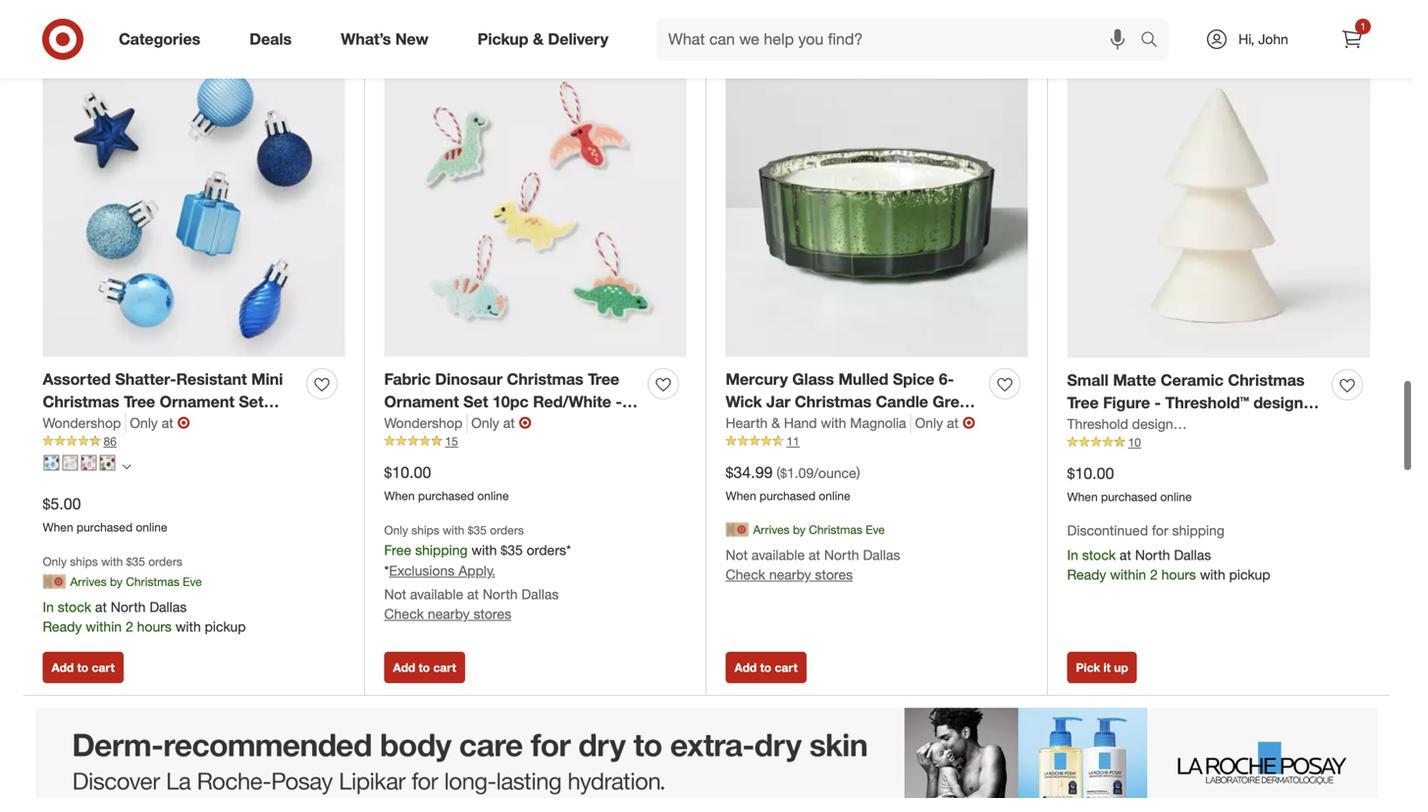 Task type: describe. For each thing, give the bounding box(es) containing it.
shipping inside the only ships with $35 orders free shipping with $35 orders* * exclusions apply. not available at north dallas check nearby stores
[[415, 542, 468, 559]]

6-
[[939, 370, 954, 389]]

dallas inside not available at north dallas check nearby stores
[[863, 546, 901, 564]]

shipping inside discontinued for shipping in stock at  north dallas ready within 2 hours with pickup
[[1173, 522, 1225, 539]]

at inside in stock at  north dallas ready within 2 hours with pickup
[[95, 599, 107, 616]]

$35 for only ships with $35 orders
[[126, 554, 145, 569]]

by for stock
[[110, 574, 123, 589]]

assorted shatter-resistant mini christmas tree ornament set 25pc - wondershop™
[[43, 370, 283, 434]]

cart for $10.00
[[433, 660, 456, 675]]

john
[[1259, 30, 1289, 48]]

$34.99 ( $1.09 /ounce ) when purchased online
[[726, 463, 861, 503]]

with inside mercury glass mulled spice 6- wick jar christmas candle green 32oz - hearth & hand™ with magnolia
[[900, 415, 932, 434]]

magnolia inside hearth & hand with magnolia only at ¬
[[850, 414, 907, 431]]

shatter-
[[115, 370, 176, 389]]

at inside discontinued for shipping in stock at  north dallas ready within 2 hours with pickup
[[1120, 546, 1132, 563]]

online for small matte ceramic christmas tree figure - threshold™ designed with studio mcgee
[[1161, 490, 1192, 504]]

in inside discontinued for shipping in stock at  north dallas ready within 2 hours with pickup
[[1068, 546, 1079, 563]]

dallas inside in stock at  north dallas ready within 2 hours with pickup
[[150, 599, 187, 616]]

fabric
[[384, 370, 431, 389]]

wondershop only at ¬ for christmas
[[43, 413, 190, 432]]

3 add from the left
[[735, 660, 757, 675]]

86 link
[[43, 433, 345, 450]]

designed inside small matte ceramic christmas tree figure - threshold™ designed with studio mcgee
[[1254, 393, 1323, 412]]

cart for $5.00
[[92, 660, 115, 675]]

delivery
[[548, 30, 609, 49]]

32oz
[[726, 415, 761, 434]]

& for hearth
[[772, 414, 781, 431]]

what's
[[341, 30, 391, 49]]

pickup & delivery
[[478, 30, 609, 49]]

available inside not available at north dallas check nearby stores
[[752, 546, 805, 564]]

pickup inside discontinued for shipping in stock at  north dallas ready within 2 hours with pickup
[[1230, 566, 1271, 583]]

within inside in stock at  north dallas ready within 2 hours with pickup
[[86, 618, 122, 635]]

mulled
[[839, 370, 889, 389]]

stores inside the only ships with $35 orders free shipping with $35 orders* * exclusions apply. not available at north dallas check nearby stores
[[474, 605, 512, 623]]

spice
[[893, 370, 935, 389]]

pick
[[1076, 660, 1101, 675]]

tree inside fabric dinosaur christmas tree ornament set 10pc red/white - wondershop™
[[588, 370, 620, 389]]

tree inside small matte ceramic christmas tree figure - threshold™ designed with studio mcgee
[[1068, 393, 1099, 412]]

ornament inside fabric dinosaur christmas tree ornament set 10pc red/white - wondershop™
[[384, 392, 459, 411]]

dallas inside discontinued for shipping in stock at  north dallas ready within 2 hours with pickup
[[1174, 546, 1212, 563]]

orders*
[[527, 542, 571, 559]]

matte
[[1114, 371, 1157, 390]]

christmas up in stock at  north dallas ready within 2 hours with pickup
[[126, 574, 179, 589]]

discontinued
[[1068, 522, 1149, 539]]

discontinued for shipping in stock at  north dallas ready within 2 hours with pickup
[[1068, 522, 1271, 583]]

hi,
[[1239, 30, 1255, 48]]

resistant
[[176, 370, 247, 389]]

small matte ceramic christmas tree figure - threshold™ designed with studio mcgee
[[1068, 371, 1323, 435]]

ships for only ships with $35 orders
[[70, 554, 98, 569]]

christmas inside fabric dinosaur christmas tree ornament set 10pc red/white - wondershop™
[[507, 370, 584, 389]]

with inside hearth & hand with magnolia only at ¬
[[821, 414, 847, 431]]

$5.00
[[43, 494, 81, 513]]

stores inside not available at north dallas check nearby stores
[[815, 566, 853, 583]]

$10.00 for with
[[1068, 464, 1115, 483]]

2 horizontal spatial $35
[[501, 542, 523, 559]]

25pc
[[43, 415, 79, 434]]

only ships with $35 orders
[[43, 554, 182, 569]]

*
[[384, 562, 389, 579]]

categories link
[[102, 18, 225, 61]]

1
[[1361, 20, 1366, 32]]

exclusions
[[389, 562, 455, 579]]

search button
[[1132, 18, 1179, 65]]

only inside the only ships with $35 orders free shipping with $35 orders* * exclusions apply. not available at north dallas check nearby stores
[[384, 523, 408, 538]]

when for fabric dinosaur christmas tree ornament set 10pc red/white - wondershop™
[[384, 489, 415, 503]]

seasonal shipping icon image for not
[[726, 518, 750, 542]]

candle
[[876, 392, 929, 411]]

at down 10pc
[[503, 414, 515, 431]]

arrives for available
[[753, 522, 790, 537]]

add to cart button for $5.00
[[43, 652, 124, 684]]

10pc
[[493, 392, 529, 411]]

3 to from the left
[[760, 660, 772, 675]]

north inside in stock at  north dallas ready within 2 hours with pickup
[[111, 599, 146, 616]]

what's new
[[341, 30, 429, 49]]

assorted shatter-resistant mini christmas tree ornament set 25pc - wondershop™ link
[[43, 368, 299, 434]]

deals
[[250, 30, 292, 49]]

categories
[[119, 30, 200, 49]]

threshold™
[[1166, 393, 1250, 412]]

all colors image
[[122, 462, 131, 471]]

only down 10pc
[[472, 414, 500, 431]]

1 link
[[1331, 18, 1374, 61]]

seasonal shipping icon image for in
[[43, 570, 66, 594]]

hours inside discontinued for shipping in stock at  north dallas ready within 2 hours with pickup
[[1162, 566, 1197, 583]]

christmas inside small matte ceramic christmas tree figure - threshold™ designed with studio mcgee
[[1229, 371, 1305, 390]]

purchased for assorted shatter-resistant mini christmas tree ornament set 25pc - wondershop™
[[77, 520, 133, 535]]

jar
[[767, 392, 791, 411]]

studio
[[1104, 416, 1152, 435]]

pickup inside in stock at  north dallas ready within 2 hours with pickup
[[205, 618, 246, 635]]

what's new link
[[324, 18, 453, 61]]

wondershop link for -
[[43, 413, 126, 433]]

mini
[[251, 370, 283, 389]]

deals link
[[233, 18, 316, 61]]

$1.09
[[781, 464, 814, 481]]

15
[[445, 434, 458, 448]]

available inside the only ships with $35 orders free shipping with $35 orders* * exclusions apply. not available at north dallas check nearby stores
[[410, 586, 464, 603]]

free
[[384, 542, 412, 559]]

15 link
[[384, 433, 687, 450]]

ready inside in stock at  north dallas ready within 2 hours with pickup
[[43, 618, 82, 635]]

threshold designed w/studio mcgee
[[1068, 415, 1297, 432]]

- inside fabric dinosaur christmas tree ornament set 10pc red/white - wondershop™
[[616, 392, 622, 411]]

by for available
[[793, 522, 806, 537]]

hand™
[[847, 415, 896, 434]]

10
[[1129, 435, 1142, 449]]

¬ for 10pc
[[519, 413, 532, 432]]

mercury glass mulled spice 6- wick jar christmas candle green 32oz - hearth & hand™ with magnolia link
[[726, 368, 982, 456]]

fabric dinosaur christmas tree ornament set 10pc red/white - wondershop™
[[384, 370, 622, 434]]

glass
[[793, 370, 834, 389]]

small
[[1068, 371, 1109, 390]]

at up 86 link
[[162, 414, 173, 431]]

new
[[396, 30, 429, 49]]

christmas inside mercury glass mulled spice 6- wick jar christmas candle green 32oz - hearth & hand™ with magnolia
[[795, 392, 872, 411]]

only ships with $35 orders free shipping with $35 orders* * exclusions apply. not available at north dallas check nearby stores
[[384, 523, 571, 623]]

threshold
[[1068, 415, 1129, 432]]

$10.00 when purchased online for wondershop™
[[384, 463, 509, 503]]

0 vertical spatial check nearby stores button
[[726, 565, 853, 585]]

at inside not available at north dallas check nearby stores
[[809, 546, 821, 564]]

online inside $34.99 ( $1.09 /ounce ) when purchased online
[[819, 489, 851, 503]]

within inside discontinued for shipping in stock at  north dallas ready within 2 hours with pickup
[[1111, 566, 1147, 583]]

add for $5.00
[[52, 660, 74, 675]]

arrives by christmas eve for stores
[[753, 522, 885, 537]]

fabric dinosaur christmas tree ornament set 10pc red/white - wondershop™ link
[[384, 368, 641, 434]]



Task type: vqa. For each thing, say whether or not it's contained in the screenshot.
"nearby"
yes



Task type: locate. For each thing, give the bounding box(es) containing it.
stock inside discontinued for shipping in stock at  north dallas ready within 2 hours with pickup
[[1083, 546, 1116, 563]]

small matte ceramic christmas tree figure - threshold™ designed with studio mcgee link
[[1068, 369, 1325, 435]]

0 horizontal spatial seasonal shipping icon image
[[43, 570, 66, 594]]

1 set from the left
[[239, 392, 264, 411]]

wondershop™
[[94, 415, 197, 434], [384, 415, 487, 434]]

1 wondershop only at ¬ from the left
[[43, 413, 190, 432]]

0 vertical spatial pickup
[[1230, 566, 1271, 583]]

only inside hearth & hand with magnolia only at ¬
[[916, 414, 944, 431]]

0 horizontal spatial designed
[[1133, 415, 1190, 432]]

all colors element
[[122, 459, 131, 471]]

1 add to cart button from the left
[[43, 652, 124, 684]]

& right pickup
[[533, 30, 544, 49]]

wondershop only at ¬ for ornament
[[384, 413, 532, 432]]

2 horizontal spatial to
[[760, 660, 772, 675]]

1 vertical spatial check
[[384, 605, 424, 623]]

purchased for fabric dinosaur christmas tree ornament set 10pc red/white - wondershop™
[[418, 489, 474, 503]]

¬
[[177, 413, 190, 432], [519, 413, 532, 432], [963, 413, 976, 432]]

add to cart for $5.00
[[52, 660, 115, 675]]

2 add to cart from the left
[[393, 660, 456, 675]]

(
[[777, 464, 781, 481]]

/ounce
[[814, 464, 857, 481]]

2 horizontal spatial add to cart
[[735, 660, 798, 675]]

wondershop only at ¬ up 15 at the bottom left
[[384, 413, 532, 432]]

$10.00 when purchased online
[[384, 463, 509, 503], [1068, 464, 1192, 504]]

0 horizontal spatial mcgee
[[1156, 416, 1209, 435]]

purchased down 15 at the bottom left
[[418, 489, 474, 503]]

wondershop link up 86
[[43, 413, 126, 433]]

0 horizontal spatial ready
[[43, 618, 82, 635]]

0 vertical spatial ready
[[1068, 566, 1107, 583]]

0 horizontal spatial check
[[384, 605, 424, 623]]

check nearby stores button
[[726, 565, 853, 585], [384, 604, 512, 624]]

hand
[[784, 414, 817, 431]]

1 horizontal spatial designed
[[1254, 393, 1323, 412]]

tree up the red/white
[[588, 370, 620, 389]]

2 wondershop only at ¬ from the left
[[384, 413, 532, 432]]

check nearby stores button down the exclusions apply. button
[[384, 604, 512, 624]]

1 horizontal spatial arrives by christmas eve
[[753, 522, 885, 537]]

north inside discontinued for shipping in stock at  north dallas ready within 2 hours with pickup
[[1136, 546, 1171, 563]]

0 horizontal spatial within
[[86, 618, 122, 635]]

$10.00 up free
[[384, 463, 431, 482]]

0 horizontal spatial &
[[533, 30, 544, 49]]

2 ¬ from the left
[[519, 413, 532, 432]]

ready down discontinued
[[1068, 566, 1107, 583]]

& for pickup
[[533, 30, 544, 49]]

orders up in stock at  north dallas ready within 2 hours with pickup
[[148, 554, 182, 569]]

0 horizontal spatial add
[[52, 660, 74, 675]]

check inside the only ships with $35 orders free shipping with $35 orders* * exclusions apply. not available at north dallas check nearby stores
[[384, 605, 424, 623]]

ready down only ships with $35 orders
[[43, 618, 82, 635]]

3 add to cart from the left
[[735, 660, 798, 675]]

0 horizontal spatial set
[[239, 392, 264, 411]]

ready inside discontinued for shipping in stock at  north dallas ready within 2 hours with pickup
[[1068, 566, 1107, 583]]

up
[[1114, 660, 1129, 675]]

mercury
[[726, 370, 788, 389]]

0 horizontal spatial arrives
[[70, 574, 107, 589]]

mercury glass mulled spice 6- wick jar christmas candle green 32oz - hearth & hand™ with magnolia
[[726, 370, 978, 456]]

within down discontinued
[[1111, 566, 1147, 583]]

christmas up threshold™
[[1229, 371, 1305, 390]]

not down $34.99
[[726, 546, 748, 564]]

tree inside assorted shatter-resistant mini christmas tree ornament set 25pc - wondershop™
[[124, 392, 155, 411]]

1 horizontal spatial mcgee
[[1252, 415, 1297, 432]]

eve for not available at north dallas check nearby stores
[[866, 522, 885, 537]]

arrives down $34.99 ( $1.09 /ounce ) when purchased online
[[753, 522, 790, 537]]

purchased up only ships with $35 orders
[[77, 520, 133, 535]]

1 wondershop™ from the left
[[94, 415, 197, 434]]

eve up not available at north dallas check nearby stores
[[866, 522, 885, 537]]

0 vertical spatial by
[[793, 522, 806, 537]]

stock inside in stock at  north dallas ready within 2 hours with pickup
[[58, 599, 91, 616]]

magnolia up 11 link
[[850, 414, 907, 431]]

0 vertical spatial arrives
[[753, 522, 790, 537]]

add to cart button for $10.00
[[384, 652, 465, 684]]

- right 25pc
[[83, 415, 90, 434]]

online up only ships with $35 orders
[[136, 520, 167, 535]]

2 add to cart button from the left
[[384, 652, 465, 684]]

1 horizontal spatial to
[[419, 660, 430, 675]]

1 horizontal spatial eve
[[866, 522, 885, 537]]

add to cart
[[52, 660, 115, 675], [393, 660, 456, 675], [735, 660, 798, 675]]

only up free
[[384, 523, 408, 538]]

arrives by christmas eve for 2
[[70, 574, 202, 589]]

at down only ships with $35 orders
[[95, 599, 107, 616]]

with inside small matte ceramic christmas tree figure - threshold™ designed with studio mcgee
[[1068, 416, 1099, 435]]

1 vertical spatial eve
[[183, 574, 202, 589]]

1 horizontal spatial hours
[[1162, 566, 1197, 583]]

orders for only ships with $35 orders free shipping with $35 orders* * exclusions apply. not available at north dallas check nearby stores
[[490, 523, 524, 538]]

nearby down the exclusions apply. button
[[428, 605, 470, 623]]

0 vertical spatial hours
[[1162, 566, 1197, 583]]

1 vertical spatial available
[[410, 586, 464, 603]]

¬ down green
[[963, 413, 976, 432]]

1 horizontal spatial seasonal shipping icon image
[[726, 518, 750, 542]]

magnolia
[[850, 414, 907, 431], [726, 437, 795, 456]]

add for $10.00
[[393, 660, 416, 675]]

arrives by christmas eve
[[753, 522, 885, 537], [70, 574, 202, 589]]

0 horizontal spatial 2
[[126, 618, 133, 635]]

to for $5.00
[[77, 660, 88, 675]]

1 horizontal spatial hearth
[[776, 415, 828, 434]]

apply.
[[459, 562, 496, 579]]

ships inside the only ships with $35 orders free shipping with $35 orders* * exclusions apply. not available at north dallas check nearby stores
[[412, 523, 440, 538]]

within down only ships with $35 orders
[[86, 618, 122, 635]]

0 vertical spatial orders
[[490, 523, 524, 538]]

0 horizontal spatial cart
[[92, 660, 115, 675]]

stock down only ships with $35 orders
[[58, 599, 91, 616]]

arrives for stock
[[70, 574, 107, 589]]

set inside assorted shatter-resistant mini christmas tree ornament set 25pc - wondershop™
[[239, 392, 264, 411]]

nearby
[[770, 566, 812, 583], [428, 605, 470, 623]]

purchased
[[418, 489, 474, 503], [760, 489, 816, 503], [1102, 490, 1158, 504], [77, 520, 133, 535]]

at inside the only ships with $35 orders free shipping with $35 orders* * exclusions apply. not available at north dallas check nearby stores
[[467, 586, 479, 603]]

set down dinosaur
[[464, 392, 488, 411]]

What can we help you find? suggestions appear below search field
[[657, 18, 1146, 61]]

to
[[77, 660, 88, 675], [419, 660, 430, 675], [760, 660, 772, 675]]

north
[[1136, 546, 1171, 563], [825, 546, 860, 564], [483, 586, 518, 603], [111, 599, 146, 616]]

0 horizontal spatial wondershop
[[43, 414, 121, 431]]

when inside '$5.00 when purchased online'
[[43, 520, 73, 535]]

magnolia inside mercury glass mulled spice 6- wick jar christmas candle green 32oz - hearth & hand™ with magnolia
[[726, 437, 795, 456]]

exclusions apply. button
[[389, 561, 496, 581]]

hearth down "jar"
[[776, 415, 828, 434]]

ceramic
[[1161, 371, 1224, 390]]

2 cart from the left
[[433, 660, 456, 675]]

$35 left "orders*"
[[501, 542, 523, 559]]

¬ up 86 link
[[177, 413, 190, 432]]

2 horizontal spatial add to cart button
[[726, 652, 807, 684]]

add to cart for $10.00
[[393, 660, 456, 675]]

in inside in stock at  north dallas ready within 2 hours with pickup
[[43, 599, 54, 616]]

nearby inside the only ships with $35 orders free shipping with $35 orders* * exclusions apply. not available at north dallas check nearby stores
[[428, 605, 470, 623]]

2 horizontal spatial cart
[[775, 660, 798, 675]]

$10.00 when purchased online down 15 at the bottom left
[[384, 463, 509, 503]]

1 vertical spatial nearby
[[428, 605, 470, 623]]

with inside discontinued for shipping in stock at  north dallas ready within 2 hours with pickup
[[1201, 566, 1226, 583]]

0 horizontal spatial stores
[[474, 605, 512, 623]]

- inside small matte ceramic christmas tree figure - threshold™ designed with studio mcgee
[[1155, 393, 1161, 412]]

designed up the 10 link
[[1254, 393, 1323, 412]]

$35 for only ships with $35 orders free shipping with $35 orders* * exclusions apply. not available at north dallas check nearby stores
[[468, 523, 487, 538]]

1 vertical spatial magnolia
[[726, 437, 795, 456]]

for
[[1152, 522, 1169, 539]]

shipping right for on the right of page
[[1173, 522, 1225, 539]]

hours down only ships with $35 orders
[[137, 618, 172, 635]]

$10.00 when purchased online for with
[[1068, 464, 1192, 504]]

north down for on the right of page
[[1136, 546, 1171, 563]]

only down shatter- on the top of the page
[[130, 414, 158, 431]]

online inside '$5.00 when purchased online'
[[136, 520, 167, 535]]

available down $34.99 ( $1.09 /ounce ) when purchased online
[[752, 546, 805, 564]]

$35 up in stock at  north dallas ready within 2 hours with pickup
[[126, 554, 145, 569]]

eve up in stock at  north dallas ready within 2 hours with pickup
[[183, 574, 202, 589]]

0 horizontal spatial arrives by christmas eve
[[70, 574, 202, 589]]

when up free
[[384, 489, 415, 503]]

0 vertical spatial designed
[[1254, 393, 1323, 412]]

¬ for ornament
[[177, 413, 190, 432]]

0 horizontal spatial magnolia
[[726, 437, 795, 456]]

1 vertical spatial designed
[[1133, 415, 1190, 432]]

north inside the only ships with $35 orders free shipping with $35 orders* * exclusions apply. not available at north dallas check nearby stores
[[483, 586, 518, 603]]

wondershop for wondershop™
[[384, 414, 463, 431]]

11
[[787, 434, 800, 448]]

0 horizontal spatial $10.00 when purchased online
[[384, 463, 509, 503]]

1 horizontal spatial add
[[393, 660, 416, 675]]

green
[[933, 392, 978, 411]]

0 horizontal spatial ornament
[[160, 392, 235, 411]]

10 link
[[1068, 434, 1371, 451]]

not available at north dallas check nearby stores
[[726, 546, 901, 583]]

1 horizontal spatial nearby
[[770, 566, 812, 583]]

stock down discontinued
[[1083, 546, 1116, 563]]

1 vertical spatial within
[[86, 618, 122, 635]]

available
[[752, 546, 805, 564], [410, 586, 464, 603]]

ships
[[412, 523, 440, 538], [70, 554, 98, 569]]

1 horizontal spatial cart
[[433, 660, 456, 675]]

1 horizontal spatial add to cart
[[393, 660, 456, 675]]

in down only ships with $35 orders
[[43, 599, 54, 616]]

1 vertical spatial check nearby stores button
[[384, 604, 512, 624]]

designed up 10
[[1133, 415, 1190, 432]]

online down '/ounce'
[[819, 489, 851, 503]]

nearby inside not available at north dallas check nearby stores
[[770, 566, 812, 583]]

fabric dinosaur christmas tree ornament set 10pc red/white - wondershop™ image
[[384, 55, 687, 357], [384, 55, 687, 357]]

at down discontinued
[[1120, 546, 1132, 563]]

by down only ships with $35 orders
[[110, 574, 123, 589]]

1 add to cart from the left
[[52, 660, 115, 675]]

christmas up not available at north dallas check nearby stores
[[809, 522, 863, 537]]

by up not available at north dallas check nearby stores
[[793, 522, 806, 537]]

figure
[[1104, 393, 1151, 412]]

0 vertical spatial shipping
[[1173, 522, 1225, 539]]

hearth inside hearth & hand with magnolia only at ¬
[[726, 414, 768, 431]]

online for assorted shatter-resistant mini christmas tree ornament set 25pc - wondershop™
[[136, 520, 167, 535]]

hearth inside mercury glass mulled spice 6- wick jar christmas candle green 32oz - hearth & hand™ with magnolia
[[776, 415, 828, 434]]

within
[[1111, 566, 1147, 583], [86, 618, 122, 635]]

ready
[[1068, 566, 1107, 583], [43, 618, 82, 635]]

hours
[[1162, 566, 1197, 583], [137, 618, 172, 635]]

at down green
[[947, 414, 959, 431]]

add
[[52, 660, 74, 675], [393, 660, 416, 675], [735, 660, 757, 675]]

- inside assorted shatter-resistant mini christmas tree ornament set 25pc - wondershop™
[[83, 415, 90, 434]]

wondershop link for wondershop™
[[384, 413, 468, 433]]

wondershop™ down shatter- on the top of the page
[[94, 415, 197, 434]]

ships for only ships with $35 orders free shipping with $35 orders* * exclusions apply. not available at north dallas check nearby stores
[[412, 523, 440, 538]]

1 vertical spatial hours
[[137, 618, 172, 635]]

wondershop™ inside fabric dinosaur christmas tree ornament set 10pc red/white - wondershop™
[[384, 415, 487, 434]]

dinosaur
[[435, 370, 503, 389]]

arrives by christmas eve up not available at north dallas check nearby stores
[[753, 522, 885, 537]]

seasonal shipping icon image
[[726, 518, 750, 542], [43, 570, 66, 594]]

& down "jar"
[[772, 414, 781, 431]]

assorted shatter-resistant mini christmas tree ornament set 25pc - wondershop™ image
[[43, 55, 345, 357], [43, 55, 345, 357]]

1 horizontal spatial in
[[1068, 546, 1079, 563]]

only
[[130, 414, 158, 431], [472, 414, 500, 431], [916, 414, 944, 431], [384, 523, 408, 538], [43, 554, 67, 569]]

&
[[533, 30, 544, 49], [772, 414, 781, 431], [832, 415, 843, 434]]

ornament inside assorted shatter-resistant mini christmas tree ornament set 25pc - wondershop™
[[160, 392, 235, 411]]

0 horizontal spatial check nearby stores button
[[384, 604, 512, 624]]

11 link
[[726, 433, 1028, 450]]

christmas
[[507, 370, 584, 389], [1229, 371, 1305, 390], [43, 392, 119, 411], [795, 392, 872, 411], [809, 522, 863, 537], [126, 574, 179, 589]]

gold image
[[62, 455, 78, 471]]

0 vertical spatial 2
[[1151, 566, 1158, 583]]

ships up exclusions
[[412, 523, 440, 538]]

stores
[[815, 566, 853, 583], [474, 605, 512, 623]]

with inside in stock at  north dallas ready within 2 hours with pickup
[[176, 618, 201, 635]]

3 cart from the left
[[775, 660, 798, 675]]

when down the '$5.00'
[[43, 520, 73, 535]]

1 cart from the left
[[92, 660, 115, 675]]

search
[[1132, 31, 1179, 51]]

w/studio
[[1193, 415, 1248, 432]]

christmas inside assorted shatter-resistant mini christmas tree ornament set 25pc - wondershop™
[[43, 392, 119, 411]]

stock
[[1083, 546, 1116, 563], [58, 599, 91, 616]]

hours down for on the right of page
[[1162, 566, 1197, 583]]

purchased for small matte ceramic christmas tree figure - threshold™ designed with studio mcgee
[[1102, 490, 1158, 504]]

$10.00
[[384, 463, 431, 482], [1068, 464, 1115, 483]]

0 horizontal spatial hours
[[137, 618, 172, 635]]

wondershop for -
[[43, 414, 121, 431]]

1 horizontal spatial magnolia
[[850, 414, 907, 431]]

wondershop™ down fabric
[[384, 415, 487, 434]]

when for assorted shatter-resistant mini christmas tree ornament set 25pc - wondershop™
[[43, 520, 73, 535]]

1 horizontal spatial stock
[[1083, 546, 1116, 563]]

1 to from the left
[[77, 660, 88, 675]]

nearby down $34.99 ( $1.09 /ounce ) when purchased online
[[770, 566, 812, 583]]

pick it up button
[[1068, 652, 1138, 684]]

tree
[[588, 370, 620, 389], [124, 392, 155, 411], [1068, 393, 1099, 412]]

$10.00 for wondershop™
[[384, 463, 431, 482]]

$35 up apply.
[[468, 523, 487, 538]]

1 horizontal spatial not
[[726, 546, 748, 564]]

2 horizontal spatial &
[[832, 415, 843, 434]]

2 add from the left
[[393, 660, 416, 675]]

hi, john
[[1239, 30, 1289, 48]]

1 horizontal spatial wondershop
[[384, 414, 463, 431]]

& inside hearth & hand with magnolia only at ¬
[[772, 414, 781, 431]]

2 wondershop from the left
[[384, 414, 463, 431]]

north inside not available at north dallas check nearby stores
[[825, 546, 860, 564]]

3 ¬ from the left
[[963, 413, 976, 432]]

- right figure
[[1155, 393, 1161, 412]]

2 horizontal spatial add
[[735, 660, 757, 675]]

2 down for on the right of page
[[1151, 566, 1158, 583]]

set
[[239, 392, 264, 411], [464, 392, 488, 411]]

0 horizontal spatial hearth
[[726, 414, 768, 431]]

2 down only ships with $35 orders
[[126, 618, 133, 635]]

orders up apply.
[[490, 523, 524, 538]]

1 vertical spatial in
[[43, 599, 54, 616]]

1 wondershop link from the left
[[43, 413, 126, 433]]

it
[[1104, 660, 1111, 675]]

0 vertical spatial seasonal shipping icon image
[[726, 518, 750, 542]]

shipping up the exclusions apply. button
[[415, 542, 468, 559]]

1 horizontal spatial 2
[[1151, 566, 1158, 583]]

- inside mercury glass mulled spice 6- wick jar christmas candle green 32oz - hearth & hand™ with magnolia
[[765, 415, 772, 434]]

wondershop only at ¬
[[43, 413, 190, 432], [384, 413, 532, 432]]

$5.00 when purchased online
[[43, 494, 167, 535]]

0 horizontal spatial to
[[77, 660, 88, 675]]

1 horizontal spatial pickup
[[1230, 566, 1271, 583]]

christmas down "assorted"
[[43, 392, 119, 411]]

eve for in stock at  north dallas ready within 2 hours with pickup
[[183, 574, 202, 589]]

ornament down fabric
[[384, 392, 459, 411]]

mcgee down threshold™
[[1156, 416, 1209, 435]]

0 vertical spatial nearby
[[770, 566, 812, 583]]

1 horizontal spatial ornament
[[384, 392, 459, 411]]

2 ornament from the left
[[384, 392, 459, 411]]

$10.00 when purchased online down 10
[[1068, 464, 1192, 504]]

hearth & hand with magnolia only at ¬
[[726, 413, 976, 432]]

0 vertical spatial check
[[726, 566, 766, 583]]

mcgee inside small matte ceramic christmas tree figure - threshold™ designed with studio mcgee
[[1156, 416, 1209, 435]]

1 horizontal spatial ready
[[1068, 566, 1107, 583]]

0 horizontal spatial $10.00
[[384, 463, 431, 482]]

at down $34.99 ( $1.09 /ounce ) when purchased online
[[809, 546, 821, 564]]

0 horizontal spatial by
[[110, 574, 123, 589]]

at inside hearth & hand with magnolia only at ¬
[[947, 414, 959, 431]]

2 inside discontinued for shipping in stock at  north dallas ready within 2 hours with pickup
[[1151, 566, 1158, 583]]

dallas inside the only ships with $35 orders free shipping with $35 orders* * exclusions apply. not available at north dallas check nearby stores
[[522, 586, 559, 603]]

eve
[[866, 522, 885, 537], [183, 574, 202, 589]]

when
[[384, 489, 415, 503], [726, 489, 757, 503], [1068, 490, 1098, 504], [43, 520, 73, 535]]

0 vertical spatial ships
[[412, 523, 440, 538]]

2 wondershop link from the left
[[384, 413, 468, 433]]

red/green/gold image
[[100, 455, 115, 471]]

hearth & hand with magnolia link
[[726, 413, 912, 433]]

not inside not available at north dallas check nearby stores
[[726, 546, 748, 564]]

1 horizontal spatial tree
[[588, 370, 620, 389]]

tree down shatter- on the top of the page
[[124, 392, 155, 411]]

1 vertical spatial shipping
[[415, 542, 468, 559]]

north down '/ounce'
[[825, 546, 860, 564]]

1 horizontal spatial arrives
[[753, 522, 790, 537]]

1 ornament from the left
[[160, 392, 235, 411]]

arrives by christmas eve down only ships with $35 orders
[[70, 574, 202, 589]]

online for fabric dinosaur christmas tree ornament set 10pc red/white - wondershop™
[[478, 489, 509, 503]]

pink image
[[81, 455, 97, 471]]

check inside not available at north dallas check nearby stores
[[726, 566, 766, 583]]

seasonal shipping icon image down $34.99
[[726, 518, 750, 542]]

orders inside the only ships with $35 orders free shipping with $35 orders* * exclusions apply. not available at north dallas check nearby stores
[[490, 523, 524, 538]]

not inside the only ships with $35 orders free shipping with $35 orders* * exclusions apply. not available at north dallas check nearby stores
[[384, 586, 406, 603]]

0 horizontal spatial ¬
[[177, 413, 190, 432]]

when for small matte ceramic christmas tree figure - threshold™ designed with studio mcgee
[[1068, 490, 1098, 504]]

purchased inside '$5.00 when purchased online'
[[77, 520, 133, 535]]

north down only ships with $35 orders
[[111, 599, 146, 616]]

1 vertical spatial pickup
[[205, 618, 246, 635]]

purchased up discontinued
[[1102, 490, 1158, 504]]

& inside mercury glass mulled spice 6- wick jar christmas candle green 32oz - hearth & hand™ with magnolia
[[832, 415, 843, 434]]

0 horizontal spatial add to cart button
[[43, 652, 124, 684]]

advertisement region
[[24, 708, 1390, 798]]

$34.99
[[726, 463, 773, 482]]

0 horizontal spatial wondershop™
[[94, 415, 197, 434]]

online up for on the right of page
[[1161, 490, 1192, 504]]

not down *
[[384, 586, 406, 603]]

mercury glass mulled spice 6-wick jar christmas candle green 32oz - hearth & hand™ with magnolia image
[[726, 55, 1028, 357], [726, 55, 1028, 357]]

1 vertical spatial seasonal shipping icon image
[[43, 570, 66, 594]]

orders for only ships with $35 orders
[[148, 554, 182, 569]]

with
[[821, 414, 847, 431], [900, 415, 932, 434], [1068, 416, 1099, 435], [443, 523, 465, 538], [472, 542, 497, 559], [101, 554, 123, 569], [1201, 566, 1226, 583], [176, 618, 201, 635]]

in down discontinued
[[1068, 546, 1079, 563]]

1 horizontal spatial check nearby stores button
[[726, 565, 853, 585]]

1 add from the left
[[52, 660, 74, 675]]

tree down "small"
[[1068, 393, 1099, 412]]

2 inside in stock at  north dallas ready within 2 hours with pickup
[[126, 618, 133, 635]]

1 wondershop from the left
[[43, 414, 121, 431]]

only down the '$5.00'
[[43, 554, 67, 569]]

designed
[[1254, 393, 1323, 412], [1133, 415, 1190, 432]]

threshold designed w/studio mcgee link
[[1068, 414, 1297, 434]]

1 horizontal spatial ships
[[412, 523, 440, 538]]

86
[[104, 434, 117, 448]]

wondershop up 15 at the bottom left
[[384, 414, 463, 431]]

hours inside in stock at  north dallas ready within 2 hours with pickup
[[137, 618, 172, 635]]

1 horizontal spatial available
[[752, 546, 805, 564]]

0 horizontal spatial stock
[[58, 599, 91, 616]]

christmas up hearth & hand with magnolia link
[[795, 392, 872, 411]]

red/white
[[533, 392, 612, 411]]

wondershop up 86
[[43, 414, 121, 431]]

1 ¬ from the left
[[177, 413, 190, 432]]

& left hand™
[[832, 415, 843, 434]]

1 vertical spatial stock
[[58, 599, 91, 616]]

check
[[726, 566, 766, 583], [384, 605, 424, 623]]

mcgee right the w/studio
[[1252, 415, 1297, 432]]

wondershop only at ¬ up 86
[[43, 413, 190, 432]]

online down 15 link
[[478, 489, 509, 503]]

wondershop link up 15 at the bottom left
[[384, 413, 468, 433]]

pickup & delivery link
[[461, 18, 633, 61]]

pickup
[[478, 30, 529, 49]]

available down the exclusions apply. button
[[410, 586, 464, 603]]

)
[[857, 464, 861, 481]]

0 vertical spatial eve
[[866, 522, 885, 537]]

assorted
[[43, 370, 111, 389]]

0 horizontal spatial add to cart
[[52, 660, 115, 675]]

wick
[[726, 392, 762, 411]]

north down apply.
[[483, 586, 518, 603]]

arrives down only ships with $35 orders
[[70, 574, 107, 589]]

wondershop™ inside assorted shatter-resistant mini christmas tree ornament set 25pc - wondershop™
[[94, 415, 197, 434]]

1 horizontal spatial check
[[726, 566, 766, 583]]

1 vertical spatial 2
[[126, 618, 133, 635]]

2 wondershop™ from the left
[[384, 415, 487, 434]]

$35
[[468, 523, 487, 538], [501, 542, 523, 559], [126, 554, 145, 569]]

2 horizontal spatial ¬
[[963, 413, 976, 432]]

- down "jar"
[[765, 415, 772, 434]]

seasonal shipping icon image down only ships with $35 orders
[[43, 570, 66, 594]]

purchased inside $34.99 ( $1.09 /ounce ) when purchased online
[[760, 489, 816, 503]]

0 horizontal spatial in
[[43, 599, 54, 616]]

1 horizontal spatial orders
[[490, 523, 524, 538]]

to for $10.00
[[419, 660, 430, 675]]

at down apply.
[[467, 586, 479, 603]]

hearth down wick
[[726, 414, 768, 431]]

2 to from the left
[[419, 660, 430, 675]]

set inside fabric dinosaur christmas tree ornament set 10pc red/white - wondershop™
[[464, 392, 488, 411]]

in stock at  north dallas ready within 2 hours with pickup
[[43, 599, 246, 635]]

0 horizontal spatial wondershop only at ¬
[[43, 413, 190, 432]]

when inside $34.99 ( $1.09 /ounce ) when purchased online
[[726, 489, 757, 503]]

when up discontinued
[[1068, 490, 1098, 504]]

blue image
[[44, 455, 59, 471]]

arrives
[[753, 522, 790, 537], [70, 574, 107, 589]]

pick it up
[[1076, 660, 1129, 675]]

1 vertical spatial ready
[[43, 618, 82, 635]]

1 horizontal spatial $10.00
[[1068, 464, 1115, 483]]

ships down '$5.00 when purchased online'
[[70, 554, 98, 569]]

0 horizontal spatial tree
[[124, 392, 155, 411]]

orders
[[490, 523, 524, 538], [148, 554, 182, 569]]

3 add to cart button from the left
[[726, 652, 807, 684]]

1 vertical spatial stores
[[474, 605, 512, 623]]

2 set from the left
[[464, 392, 488, 411]]

when down $34.99
[[726, 489, 757, 503]]

1 vertical spatial arrives
[[70, 574, 107, 589]]

small matte ceramic christmas tree figure - threshold™ designed with studio mcgee image
[[1068, 55, 1371, 358], [1068, 55, 1371, 358]]



